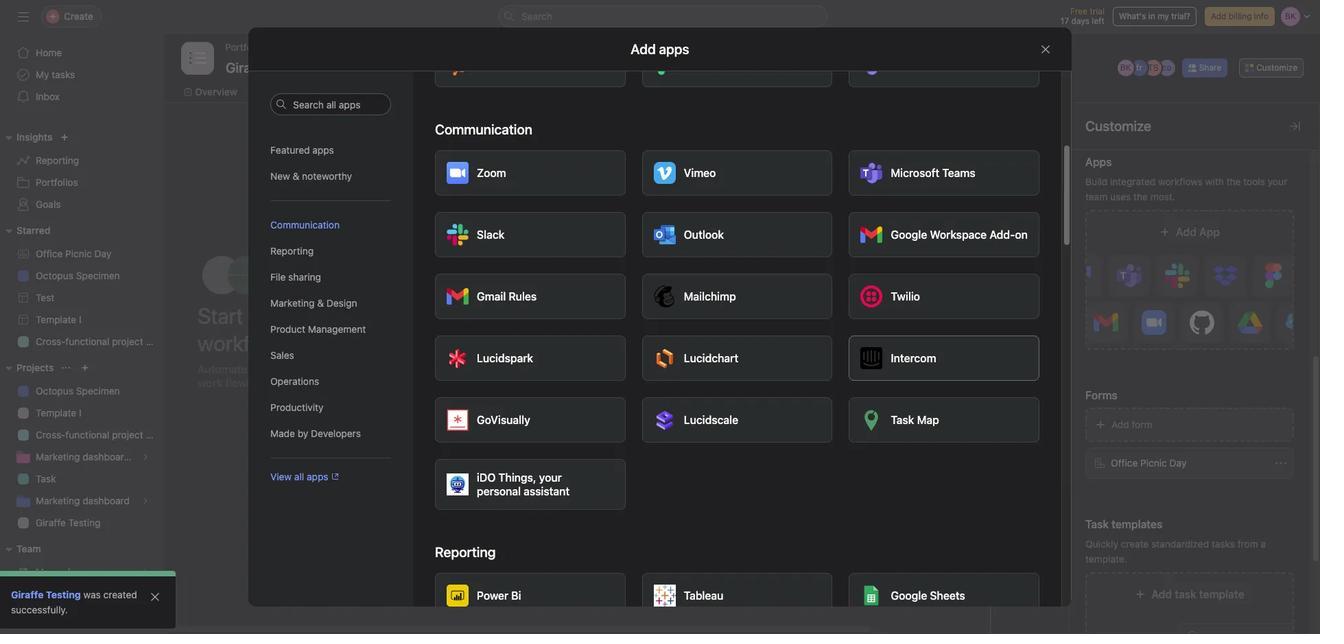 Task type: locate. For each thing, give the bounding box(es) containing it.
marketing dashboards link
[[8, 446, 157, 468]]

1 horizontal spatial &
[[317, 297, 324, 309]]

template.
[[1086, 553, 1128, 565]]

portfolios inside insights element
[[36, 176, 78, 188]]

apps inside 'link'
[[307, 471, 329, 483]]

govisually image
[[447, 409, 469, 431]]

customize down the info at the right of the page
[[1257, 62, 1298, 73]]

1 vertical spatial reporting
[[270, 245, 314, 257]]

test
[[36, 292, 54, 303]]

0 vertical spatial specimen
[[76, 270, 120, 281]]

0 vertical spatial project
[[112, 336, 143, 347]]

1 my from the top
[[36, 69, 49, 80]]

1 horizontal spatial customize
[[1257, 62, 1298, 73]]

messages link
[[650, 84, 707, 100]]

i up marketing dashboards at bottom left
[[79, 407, 81, 419]]

giraffe inside projects element
[[36, 517, 66, 529]]

productivity
[[270, 402, 324, 413]]

template
[[36, 314, 76, 325], [36, 407, 76, 419]]

1 vertical spatial communication
[[270, 219, 340, 231]]

specimen up dashboards
[[76, 385, 120, 397]]

marketing inside button
[[270, 297, 315, 309]]

office down starred on the top
[[36, 248, 63, 259]]

in up team's on the bottom left
[[288, 330, 305, 356]]

2 horizontal spatial office picnic day
[[1111, 457, 1187, 469]]

0 vertical spatial office
[[36, 248, 63, 259]]

fields
[[1024, 167, 1045, 177]]

testing down "marketing dashboard" link
[[68, 517, 101, 529]]

functional up marketing dashboards at bottom left
[[65, 429, 109, 441]]

tasks down home
[[52, 69, 75, 80]]

1 vertical spatial giraffe testing link
[[11, 589, 81, 601]]

plan inside projects element
[[146, 429, 165, 441]]

task inside projects element
[[36, 473, 56, 485]]

project up dashboards
[[112, 429, 143, 441]]

0 vertical spatial giraffe testing
[[36, 517, 101, 529]]

section
[[779, 272, 809, 282]]

communication
[[435, 122, 533, 137], [270, 219, 340, 231]]

marketing up the task link at bottom left
[[36, 451, 80, 463]]

1 project from the top
[[112, 336, 143, 347]]

1 vertical spatial specimen
[[76, 385, 120, 397]]

a
[[1261, 538, 1267, 550]]

microsoft teams
[[891, 167, 976, 179]]

picnic inside starred element
[[65, 248, 92, 259]]

octopus specimen inside starred element
[[36, 270, 120, 281]]

octopus down 'projects'
[[36, 385, 73, 397]]

i inside starred element
[[79, 314, 81, 325]]

testing inside projects element
[[68, 517, 101, 529]]

automate
[[198, 363, 247, 376]]

1 vertical spatial office
[[524, 395, 551, 407]]

google workspace add-on image
[[861, 224, 883, 246]]

untitled section button
[[779, 287, 992, 312]]

2 vertical spatial reporting
[[435, 544, 496, 560]]

apps up noteworthy
[[313, 144, 334, 156]]

0 vertical spatial apps
[[1086, 156, 1112, 168]]

0 horizontal spatial form
[[1024, 369, 1043, 379]]

0 vertical spatial plan
[[146, 336, 165, 347]]

portfolios up list link
[[225, 41, 267, 53]]

tasks inside when tasks move to this section, what should happen automatically?
[[807, 357, 828, 367]]

task up templates
[[1022, 436, 1039, 446]]

communication up reporting button
[[270, 219, 340, 231]]

cross- inside projects element
[[36, 429, 65, 441]]

add task template button
[[1086, 573, 1295, 634]]

hubspot image
[[447, 54, 469, 76]]

0 horizontal spatial portfolios link
[[8, 172, 157, 194]]

giraffe testing up the successfully.
[[11, 589, 81, 601]]

picnic down "add form"
[[1141, 457, 1168, 469]]

1 vertical spatial octopus specimen
[[36, 385, 120, 397]]

2 vertical spatial office
[[1111, 457, 1138, 469]]

2 octopus specimen from the top
[[36, 385, 120, 397]]

1 horizontal spatial office picnic day button
[[1086, 448, 1295, 479]]

things,
[[499, 472, 537, 484]]

office inside starred element
[[36, 248, 63, 259]]

1 vertical spatial template i
[[36, 407, 81, 419]]

0 vertical spatial marketing
[[270, 297, 315, 309]]

my down team
[[36, 566, 49, 578]]

template down test
[[36, 314, 76, 325]]

template down 'projects'
[[36, 407, 76, 419]]

mailchimp button
[[642, 274, 833, 319]]

i down test link
[[79, 314, 81, 325]]

intercom
[[891, 352, 937, 365]]

0 vertical spatial task
[[1022, 436, 1039, 446]]

None text field
[[222, 55, 319, 80]]

add for add billing info
[[1212, 11, 1227, 21]]

2 vertical spatial day
[[1170, 457, 1187, 469]]

2 my from the top
[[36, 566, 49, 578]]

lucidspark image
[[447, 347, 469, 369]]

1 horizontal spatial reporting
[[270, 245, 314, 257]]

set
[[805, 400, 820, 412]]

2 horizontal spatial picnic
[[1141, 457, 1168, 469]]

microsoft teams image
[[861, 54, 883, 76]]

2 functional from the top
[[65, 429, 109, 441]]

1 vertical spatial picnic
[[554, 395, 581, 407]]

1 horizontal spatial portfolios link
[[225, 40, 267, 55]]

from
[[1238, 538, 1259, 550]]

&
[[293, 170, 300, 182], [317, 297, 324, 309]]

1 horizontal spatial communication
[[435, 122, 533, 137]]

reporting up file sharing
[[270, 245, 314, 257]]

zoom
[[477, 167, 506, 179]]

0 vertical spatial i
[[79, 314, 81, 325]]

template i link down test
[[8, 309, 157, 331]]

day
[[94, 248, 111, 259], [583, 395, 600, 407], [1170, 457, 1187, 469]]

office up govisually
[[524, 395, 551, 407]]

1 vertical spatial plan
[[146, 429, 165, 441]]

0 horizontal spatial customize
[[1086, 118, 1152, 134]]

0 horizontal spatial picnic
[[65, 248, 92, 259]]

1 cross-functional project plan link from the top
[[8, 331, 165, 353]]

cross-functional project plan link up marketing dashboards at bottom left
[[8, 424, 165, 446]]

customize
[[1257, 62, 1298, 73], [1086, 118, 1152, 134]]

1 vertical spatial &
[[317, 297, 324, 309]]

new & noteworthy
[[270, 170, 352, 182]]

1 template i from the top
[[36, 314, 81, 325]]

apps down rules
[[1020, 301, 1040, 312]]

& right new
[[293, 170, 300, 182]]

1 horizontal spatial task
[[1022, 436, 1039, 446]]

and
[[356, 363, 375, 376]]

your up personal assistant
[[539, 472, 562, 484]]

1 vertical spatial testing
[[46, 589, 81, 601]]

office for office picnic day link
[[36, 248, 63, 259]]

the down integrated
[[1134, 191, 1148, 203]]

new & noteworthy button
[[270, 163, 391, 189]]

my inside global element
[[36, 69, 49, 80]]

2 template i link from the top
[[8, 402, 157, 424]]

to up mailchimp
[[684, 269, 697, 285]]

0 horizontal spatial portfolios
[[36, 176, 78, 188]]

0 vertical spatial cross-functional project plan
[[36, 336, 165, 347]]

picnic up test link
[[65, 248, 92, 259]]

1 vertical spatial template
[[36, 407, 76, 419]]

add task template
[[1152, 588, 1245, 601]]

functional down test link
[[65, 336, 109, 347]]

customize up integrated
[[1086, 118, 1152, 134]]

are
[[545, 269, 565, 285]]

template
[[1200, 588, 1245, 601]]

template inside projects element
[[36, 407, 76, 419]]

0 horizontal spatial communication
[[270, 219, 340, 231]]

1 i from the top
[[79, 314, 81, 325]]

global element
[[0, 34, 165, 116]]

should
[[937, 357, 964, 367]]

tableau image
[[654, 585, 676, 607]]

your inside ido things, your personal assistant
[[539, 472, 562, 484]]

2 i from the top
[[79, 407, 81, 419]]

1 horizontal spatial office picnic day
[[524, 395, 600, 407]]

0 vertical spatial reporting
[[36, 154, 79, 166]]

octopus specimen inside projects element
[[36, 385, 120, 397]]

in
[[1149, 11, 1156, 21], [288, 330, 305, 356]]

giraffe up the successfully.
[[11, 589, 44, 601]]

day inside starred element
[[94, 248, 111, 259]]

2 template from the top
[[36, 407, 76, 419]]

octopus inside projects element
[[36, 385, 73, 397]]

0 horizontal spatial day
[[94, 248, 111, 259]]

to left this
[[854, 357, 862, 367]]

reporting inside insights element
[[36, 154, 79, 166]]

1 plan from the top
[[146, 336, 165, 347]]

1 vertical spatial forms
[[1086, 389, 1118, 402]]

templates
[[1011, 448, 1050, 459]]

management
[[308, 323, 366, 335]]

file
[[270, 271, 286, 283]]

1 cross-functional project plan from the top
[[36, 336, 165, 347]]

0 vertical spatial picnic
[[65, 248, 92, 259]]

0 vertical spatial cross-functional project plan link
[[8, 331, 165, 353]]

plan inside starred element
[[146, 336, 165, 347]]

forms up "add form"
[[1086, 389, 1118, 402]]

forms for add form
[[1086, 389, 1118, 402]]

add inside button
[[805, 443, 823, 454]]

giraffe testing link up the successfully.
[[11, 589, 81, 601]]

microsoft teams image
[[861, 162, 883, 184]]

picnic
[[65, 248, 92, 259], [554, 395, 581, 407], [1141, 457, 1168, 469]]

apps
[[313, 144, 334, 156], [307, 471, 329, 483]]

my up inbox at the top of page
[[36, 69, 49, 80]]

1 vertical spatial cross-
[[36, 429, 65, 441]]

functional
[[65, 336, 109, 347], [65, 429, 109, 441]]

2 cross-functional project plan link from the top
[[8, 424, 165, 446]]

goals
[[36, 198, 61, 210]]

cross- for 1st cross-functional project plan link from the top
[[36, 336, 65, 347]]

1 horizontal spatial office
[[524, 395, 551, 407]]

cross- up 'projects'
[[36, 336, 65, 347]]

power bi
[[477, 590, 521, 602]]

office picnic day down lucidspark button on the left of page
[[524, 395, 600, 407]]

in inside button
[[1149, 11, 1156, 21]]

2 octopus from the top
[[36, 385, 73, 397]]

dashboards
[[83, 451, 135, 463]]

starred button
[[0, 222, 50, 239]]

form for add form
[[1132, 419, 1153, 430]]

overview link
[[184, 84, 237, 100]]

0 vertical spatial customize
[[1257, 62, 1298, 73]]

octopus specimen down 'projects'
[[36, 385, 120, 397]]

0 horizontal spatial apps
[[1020, 301, 1040, 312]]

1 cross- from the top
[[36, 336, 65, 347]]

& inside new & noteworthy button
[[293, 170, 300, 182]]

template i
[[36, 314, 81, 325], [36, 407, 81, 419]]

2 cross-functional project plan from the top
[[36, 429, 165, 441]]

1 form
[[1018, 369, 1043, 379]]

cross-functional project plan inside projects element
[[36, 429, 165, 441]]

add to starred image
[[345, 62, 356, 73]]

google sheets
[[891, 590, 966, 602]]

template i up marketing dashboards link
[[36, 407, 81, 419]]

testing down my workspace
[[46, 589, 81, 601]]

2 cross- from the top
[[36, 429, 65, 441]]

0 horizontal spatial in
[[288, 330, 305, 356]]

0 horizontal spatial office picnic day
[[36, 248, 111, 259]]

portfolios link up list link
[[225, 40, 267, 55]]

workflow link
[[486, 84, 540, 100]]

outlook button
[[642, 212, 833, 257]]

form inside button
[[1132, 419, 1153, 430]]

2 horizontal spatial day
[[1170, 457, 1187, 469]]

standardized
[[1152, 538, 1210, 550]]

octopus specimen link up test
[[8, 265, 157, 287]]

& inside marketing & design button
[[317, 297, 324, 309]]

ts
[[1149, 62, 1159, 73]]

start
[[198, 303, 243, 329]]

lucidscale
[[684, 414, 739, 426]]

operations
[[270, 376, 319, 387]]

portfolios link up goals
[[8, 172, 157, 194]]

0 vertical spatial the
[[1227, 176, 1242, 187]]

portfolios up goals
[[36, 176, 78, 188]]

add app button
[[1081, 210, 1300, 350]]

project for 1st cross-functional project plan link from the top
[[112, 336, 143, 347]]

communication button
[[270, 212, 391, 238]]

the right with
[[1227, 176, 1242, 187]]

communication up zoom
[[435, 122, 533, 137]]

add for add app
[[1177, 226, 1197, 238]]

apps right all
[[307, 471, 329, 483]]

gmail rules image
[[447, 286, 469, 308]]

my inside 'link'
[[36, 566, 49, 578]]

list image
[[189, 50, 206, 67]]

task down marketing dashboards link
[[36, 473, 56, 485]]

& left design
[[317, 297, 324, 309]]

forms down lucidspark
[[499, 368, 524, 378]]

1 vertical spatial task
[[36, 473, 56, 485]]

apps up build
[[1086, 156, 1112, 168]]

tasks
[[52, 69, 75, 80], [568, 269, 601, 285], [848, 321, 869, 332], [807, 357, 828, 367], [1212, 538, 1236, 550]]

calendar
[[429, 86, 470, 97]]

0 vertical spatial &
[[293, 170, 300, 182]]

tasks up this project?
[[568, 269, 601, 285]]

octopus inside starred element
[[36, 270, 73, 281]]

gmail rules
[[477, 290, 537, 303]]

specimen inside projects element
[[76, 385, 120, 397]]

0 horizontal spatial &
[[293, 170, 300, 182]]

specimen for first the octopus specimen link from the top of the page
[[76, 270, 120, 281]]

tasks left move
[[807, 357, 828, 367]]

0 vertical spatial octopus specimen link
[[8, 265, 157, 287]]

1 vertical spatial apps
[[1020, 301, 1040, 312]]

1 horizontal spatial in
[[1149, 11, 1156, 21]]

1 vertical spatial to
[[854, 357, 862, 367]]

cross- inside starred element
[[36, 336, 65, 347]]

my workspace link
[[8, 562, 157, 584]]

ido things, your personal assistant image
[[447, 474, 469, 496]]

board link
[[298, 84, 336, 100]]

1 vertical spatial functional
[[65, 429, 109, 441]]

picnic down lucidspark button on the left of page
[[554, 395, 581, 407]]

forms for office picnic day
[[499, 368, 524, 378]]

tableau button
[[642, 573, 833, 619]]

2 horizontal spatial office
[[1111, 457, 1138, 469]]

0 vertical spatial octopus
[[36, 270, 73, 281]]

projects element
[[0, 356, 165, 537]]

list
[[265, 86, 281, 97]]

file sharing button
[[270, 264, 391, 290]]

template i down test
[[36, 314, 81, 325]]

1 functional from the top
[[65, 336, 109, 347]]

0 horizontal spatial to
[[684, 269, 697, 285]]

google workspace add-on
[[891, 229, 1028, 241]]

0 horizontal spatial forms
[[499, 368, 524, 378]]

mailchimp image
[[654, 286, 676, 308]]

1 vertical spatial in
[[288, 330, 305, 356]]

2 horizontal spatial reporting
[[435, 544, 496, 560]]

reporting inside button
[[270, 245, 314, 257]]

office for bottommost office picnic day button
[[1111, 457, 1138, 469]]

specimen inside starred element
[[76, 270, 120, 281]]

Search all apps text field
[[270, 93, 391, 115]]

cross-functional project plan down test link
[[36, 336, 165, 347]]

0 vertical spatial portfolios
[[225, 41, 267, 53]]

0 vertical spatial forms
[[499, 368, 524, 378]]

1 vertical spatial octopus
[[36, 385, 73, 397]]

intercom image
[[861, 347, 883, 369]]

process
[[313, 363, 353, 376]]

1 vertical spatial project
[[112, 429, 143, 441]]

list link
[[254, 84, 281, 100]]

overview
[[195, 86, 237, 97]]

add collaborators
[[805, 443, 884, 454]]

free
[[1071, 6, 1088, 16]]

days
[[1072, 16, 1090, 26]]

1 vertical spatial the
[[1134, 191, 1148, 203]]

octopus up test
[[36, 270, 73, 281]]

cross-functional project plan link down test link
[[8, 331, 165, 353]]

reporting up power bi icon
[[435, 544, 496, 560]]

1 octopus from the top
[[36, 270, 73, 281]]

add for add collaborators
[[805, 443, 823, 454]]

1 vertical spatial i
[[79, 407, 81, 419]]

teams element
[[0, 537, 165, 586]]

template i link up marketing dashboards at bottom left
[[8, 402, 157, 424]]

0 vertical spatial my
[[36, 69, 49, 80]]

0 vertical spatial testing
[[68, 517, 101, 529]]

marketing
[[270, 297, 315, 309], [36, 451, 80, 463], [36, 495, 80, 507]]

giraffe testing
[[36, 517, 101, 529], [11, 589, 81, 601]]

2 specimen from the top
[[76, 385, 120, 397]]

marketing down file sharing
[[270, 297, 315, 309]]

task inside task templates
[[1022, 436, 1039, 446]]

reporting down insights
[[36, 154, 79, 166]]

1 horizontal spatial day
[[583, 395, 600, 407]]

0 vertical spatial form
[[1024, 369, 1043, 379]]

functional inside projects element
[[65, 429, 109, 441]]

1 octopus specimen from the top
[[36, 270, 120, 281]]

0 vertical spatial in
[[1149, 11, 1156, 21]]

tasks left from
[[1212, 538, 1236, 550]]

1 template from the top
[[36, 314, 76, 325]]

1 vertical spatial my
[[36, 566, 49, 578]]

1 vertical spatial cross-functional project plan link
[[8, 424, 165, 446]]

google workspace add-on button
[[849, 212, 1040, 257]]

how are tasks being added to this project?
[[514, 269, 697, 304]]

to inside how are tasks being added to this project?
[[684, 269, 697, 285]]

2 project from the top
[[112, 429, 143, 441]]

with
[[1206, 176, 1225, 187]]

1 vertical spatial cross-functional project plan
[[36, 429, 165, 441]]

home
[[36, 47, 62, 58]]

0 vertical spatial cross-
[[36, 336, 65, 347]]

google sheets image
[[861, 585, 883, 607]]

your right tools
[[1268, 176, 1288, 187]]

office picnic day up test link
[[36, 248, 111, 259]]

picnic for the topmost office picnic day button
[[554, 395, 581, 407]]

octopus specimen link down 'projects'
[[8, 380, 157, 402]]

functional inside starred element
[[65, 336, 109, 347]]

office picnic day down "add form"
[[1111, 457, 1187, 469]]

giraffe testing down "marketing dashboard" link
[[36, 517, 101, 529]]

template inside starred element
[[36, 314, 76, 325]]

trial
[[1090, 6, 1105, 16]]

0 vertical spatial office picnic day
[[36, 248, 111, 259]]

project inside starred element
[[112, 336, 143, 347]]

0 vertical spatial template
[[36, 314, 76, 325]]

section
[[822, 293, 860, 305]]

functional for first cross-functional project plan link from the bottom of the page
[[65, 429, 109, 441]]

1 horizontal spatial to
[[854, 357, 862, 367]]

1 vertical spatial apps
[[307, 471, 329, 483]]

octopus specimen down office picnic day link
[[36, 270, 120, 281]]

specimen down office picnic day link
[[76, 270, 120, 281]]

office down "add form"
[[1111, 457, 1138, 469]]

2 plan from the top
[[146, 429, 165, 441]]

quickly create standardized tasks from a template.
[[1086, 538, 1267, 565]]

1 horizontal spatial form
[[1132, 419, 1153, 430]]

giraffe up team
[[36, 517, 66, 529]]

1 specimen from the top
[[76, 270, 120, 281]]

2 template i from the top
[[36, 407, 81, 419]]

project down test link
[[112, 336, 143, 347]]

giraffe testing link down "marketing dashboard"
[[8, 512, 157, 534]]

cross-functional project plan up dashboards
[[36, 429, 165, 441]]

marketing down the task link at bottom left
[[36, 495, 80, 507]]

your
[[1268, 176, 1288, 187], [328, 303, 370, 329], [250, 363, 273, 376], [539, 472, 562, 484]]

dashboard
[[584, 86, 633, 97]]

vimeo button
[[642, 150, 833, 196]]

cross- up marketing dashboards link
[[36, 429, 65, 441]]

intercom button
[[849, 336, 1040, 381]]

in left the my
[[1149, 11, 1156, 21]]



Task type: describe. For each thing, give the bounding box(es) containing it.
task link
[[8, 468, 157, 490]]

starred element
[[0, 218, 165, 356]]

incomplete
[[803, 321, 846, 332]]

starred
[[16, 224, 50, 236]]

operations button
[[270, 369, 391, 395]]

untitled
[[779, 293, 820, 305]]

2 vertical spatial office picnic day
[[1111, 457, 1187, 469]]

was created successfully.
[[11, 589, 137, 616]]

fr
[[1137, 62, 1143, 73]]

build
[[1086, 176, 1108, 187]]

cross- for first cross-functional project plan link from the bottom of the page
[[36, 429, 65, 441]]

in inside start building your workflow in two minutes automate your team's process and keep work flowing.
[[288, 330, 305, 356]]

featured apps
[[270, 144, 334, 156]]

1 vertical spatial office picnic day button
[[1086, 448, 1295, 479]]

1 vertical spatial office picnic day
[[524, 395, 600, 407]]

picnic for office picnic day link
[[65, 248, 92, 259]]

0 vertical spatial office picnic day button
[[499, 386, 712, 417]]

trial?
[[1172, 11, 1191, 21]]

lucidscale image
[[654, 409, 676, 431]]

ido things, your personal assistant
[[477, 472, 570, 498]]

made by developers
[[270, 428, 361, 439]]

work flowing.
[[198, 377, 266, 389]]

giraffe testing inside projects element
[[36, 517, 101, 529]]

task map image
[[861, 409, 883, 431]]

my for my tasks
[[36, 69, 49, 80]]

marketing for marketing & design
[[270, 297, 315, 309]]

invite button
[[13, 604, 72, 629]]

lucidchart
[[684, 352, 739, 365]]

product management
[[270, 323, 366, 335]]

& for noteworthy
[[293, 170, 300, 182]]

1 vertical spatial giraffe testing
[[11, 589, 81, 601]]

goals link
[[8, 194, 157, 216]]

your down sales
[[250, 363, 273, 376]]

task for task templates
[[1022, 436, 1039, 446]]

when tasks move to this section, what should happen automatically?
[[782, 357, 964, 380]]

communication inside button
[[270, 219, 340, 231]]

add billing info button
[[1205, 7, 1275, 26]]

share button
[[1183, 58, 1228, 78]]

marketing for marketing dashboards
[[36, 451, 80, 463]]

twilio
[[891, 290, 921, 303]]

add form
[[1112, 419, 1153, 430]]

plan for first cross-functional project plan link from the bottom of the page
[[146, 429, 165, 441]]

1 horizontal spatial the
[[1227, 176, 1242, 187]]

add collaborators button
[[779, 432, 992, 466]]

1 template i link from the top
[[8, 309, 157, 331]]

govisually
[[477, 414, 531, 426]]

workflows
[[1159, 176, 1203, 187]]

plan for 1st cross-functional project plan link from the top
[[146, 336, 165, 347]]

start building your workflow in two minutes automate your team's process and keep work flowing.
[[198, 303, 424, 389]]

projects
[[16, 362, 54, 373]]

i inside projects element
[[79, 407, 81, 419]]

apps inside button
[[313, 144, 334, 156]]

cross-functional project plan inside starred element
[[36, 336, 165, 347]]

tableau
[[684, 590, 724, 602]]

automatically?
[[814, 369, 872, 380]]

octopus specimen for first the octopus specimen link from the top of the page
[[36, 270, 120, 281]]

close details image
[[1290, 121, 1301, 132]]

files
[[734, 86, 755, 97]]

day for the topmost office picnic day button
[[583, 395, 600, 407]]

tasks inside quickly create standardized tasks from a template.
[[1212, 538, 1236, 550]]

insights button
[[0, 129, 52, 146]]

lucidchart image
[[654, 347, 676, 369]]

your inside build integrated workflows with the tools your team uses the most.
[[1268, 176, 1288, 187]]

day for bottommost office picnic day button
[[1170, 457, 1187, 469]]

outlook image
[[654, 224, 676, 246]]

to inside when tasks move to this section, what should happen automatically?
[[854, 357, 862, 367]]

marketing dashboard link
[[8, 490, 157, 512]]

search button
[[498, 5, 828, 27]]

template i inside starred element
[[36, 314, 81, 325]]

picnic for bottommost office picnic day button
[[1141, 457, 1168, 469]]

reporting link
[[8, 150, 157, 172]]

ido things, your personal assistant button
[[435, 459, 626, 510]]

1 octopus specimen link from the top
[[8, 265, 157, 287]]

1 vertical spatial customize
[[1086, 118, 1152, 134]]

what
[[915, 357, 935, 367]]

sales button
[[270, 343, 391, 369]]

specimen for first the octopus specimen link from the bottom
[[76, 385, 120, 397]]

home link
[[8, 42, 157, 64]]

tools
[[1244, 176, 1266, 187]]

govisually button
[[435, 397, 626, 443]]

view all apps
[[270, 471, 329, 483]]

my
[[1158, 11, 1170, 21]]

figma image
[[654, 54, 676, 76]]

this project?
[[567, 288, 644, 304]]

slack image
[[447, 224, 469, 246]]

set assignee
[[805, 400, 862, 412]]

power bi button
[[435, 573, 626, 619]]

marketing dashboards
[[36, 451, 135, 463]]

vimeo
[[684, 167, 716, 179]]

office picnic day link
[[8, 243, 157, 265]]

assignee
[[823, 400, 862, 412]]

functional for 1st cross-functional project plan link from the top
[[65, 336, 109, 347]]

on
[[1016, 229, 1028, 241]]

close this dialog image
[[1041, 44, 1052, 55]]

customize button
[[1240, 58, 1304, 78]]

3
[[796, 321, 801, 332]]

0 vertical spatial portfolios link
[[225, 40, 267, 55]]

project for first cross-functional project plan link from the bottom of the page
[[112, 429, 143, 441]]

power bi image
[[447, 585, 469, 607]]

my for my workspace
[[36, 566, 49, 578]]

my tasks link
[[8, 64, 157, 86]]

tasks inside global element
[[52, 69, 75, 80]]

octopus for first the octopus specimen link from the top of the page
[[36, 270, 73, 281]]

insights element
[[0, 125, 165, 218]]

quickly
[[1086, 538, 1119, 550]]

calendar link
[[418, 84, 470, 100]]

outlook
[[684, 229, 724, 241]]

1 horizontal spatial apps
[[1086, 156, 1112, 168]]

keep
[[378, 363, 403, 376]]

slack
[[477, 229, 505, 241]]

customize inside dropdown button
[[1257, 62, 1298, 73]]

1 vertical spatial giraffe
[[11, 589, 44, 601]]

office picnic day inside office picnic day link
[[36, 248, 111, 259]]

move
[[830, 357, 852, 367]]

ido
[[477, 472, 496, 484]]

add for add form
[[1112, 419, 1130, 430]]

sharing
[[288, 271, 321, 283]]

search list box
[[498, 5, 828, 27]]

1 vertical spatial portfolios link
[[8, 172, 157, 194]]

add for add task template
[[1152, 588, 1173, 601]]

0 vertical spatial communication
[[435, 122, 533, 137]]

twilio image
[[861, 286, 883, 308]]

co
[[1163, 62, 1172, 73]]

add app
[[1177, 226, 1221, 238]]

build integrated workflows with the tools your team uses the most.
[[1086, 176, 1288, 203]]

slack button
[[435, 212, 626, 257]]

0 vertical spatial giraffe testing link
[[8, 512, 157, 534]]

lucidchart button
[[642, 336, 833, 381]]

marketing for marketing dashboard
[[36, 495, 80, 507]]

template i inside projects element
[[36, 407, 81, 419]]

add apps
[[631, 41, 690, 57]]

team
[[1086, 191, 1108, 203]]

close image
[[150, 592, 161, 603]]

task map
[[891, 414, 940, 426]]

octopus specimen for first the octopus specimen link from the bottom
[[36, 385, 120, 397]]

board
[[309, 86, 336, 97]]

set assignee button
[[779, 389, 992, 424]]

2 octopus specimen link from the top
[[8, 380, 157, 402]]

two minutes
[[309, 330, 424, 356]]

rules
[[1020, 234, 1041, 244]]

3 incomplete tasks
[[796, 321, 869, 332]]

4
[[1016, 167, 1021, 177]]

form for 1 form
[[1024, 369, 1043, 379]]

zoom image
[[447, 162, 469, 184]]

0 horizontal spatial the
[[1134, 191, 1148, 203]]

tasks inside how are tasks being added to this project?
[[568, 269, 601, 285]]

office for the topmost office picnic day button
[[524, 395, 551, 407]]

add form button
[[1086, 408, 1295, 442]]

product
[[270, 323, 306, 335]]

task templates
[[1086, 518, 1163, 531]]

your up two minutes
[[328, 303, 370, 329]]

dashboard link
[[573, 84, 633, 100]]

1 horizontal spatial portfolios
[[225, 41, 267, 53]]

day for office picnic day link
[[94, 248, 111, 259]]

create
[[1122, 538, 1150, 550]]

lucidspark
[[477, 352, 534, 365]]

& for design
[[317, 297, 324, 309]]

octopus for first the octopus specimen link from the bottom
[[36, 385, 73, 397]]

hide sidebar image
[[18, 11, 29, 22]]

tasks down section
[[848, 321, 869, 332]]

when
[[782, 357, 805, 367]]

vimeo image
[[654, 162, 676, 184]]

microsoft teams button
[[849, 150, 1040, 196]]

task for task
[[36, 473, 56, 485]]



Task type: vqa. For each thing, say whether or not it's contained in the screenshot.
Name
no



